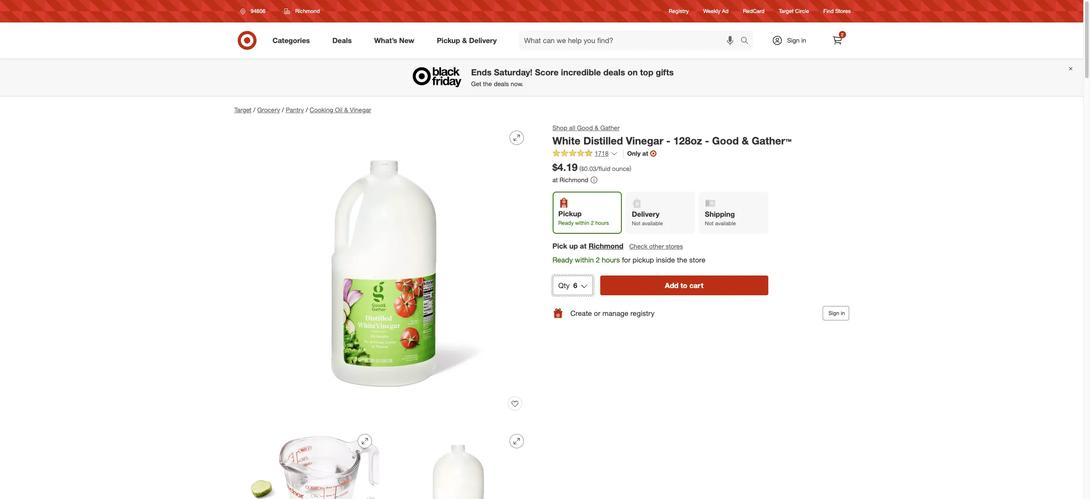 Task type: describe. For each thing, give the bounding box(es) containing it.
shop
[[552, 124, 567, 132]]

pantry link
[[286, 106, 304, 114]]

sign inside button
[[829, 310, 839, 317]]

image gallery element
[[234, 124, 531, 500]]

delivery not available
[[632, 210, 663, 227]]

1 vertical spatial good
[[712, 134, 739, 147]]

ready within 2 hours for pickup inside the store
[[552, 255, 706, 264]]

grocery link
[[257, 106, 280, 114]]

)
[[630, 165, 631, 172]]

1 - from the left
[[666, 134, 671, 147]]

pantry
[[286, 106, 304, 114]]

weekly
[[703, 8, 721, 15]]

gifts
[[656, 67, 674, 77]]

categories
[[273, 36, 310, 45]]

search button
[[736, 31, 758, 52]]

create or manage registry
[[570, 309, 655, 318]]

128oz
[[673, 134, 702, 147]]

1 vertical spatial the
[[677, 255, 687, 264]]

white distilled vinegar - 128oz - good &#38; gather&#8482;, 1 of 6 image
[[234, 124, 531, 420]]

grocery
[[257, 106, 280, 114]]

ends
[[471, 67, 492, 77]]

store
[[689, 255, 706, 264]]

white distilled vinegar - 128oz - good &#38; gather&#8482;, 2 of 6 image
[[234, 427, 379, 500]]

pickup
[[633, 255, 654, 264]]

1 vertical spatial richmond
[[560, 176, 588, 184]]

1 vertical spatial ready
[[552, 255, 573, 264]]

cooking oil & vinegar link
[[310, 106, 371, 114]]

stores
[[666, 242, 683, 250]]

available for delivery
[[642, 220, 663, 227]]

1 vertical spatial within
[[575, 255, 594, 264]]

add to cart button
[[600, 276, 768, 296]]

redcard link
[[743, 7, 765, 15]]

ready inside pickup ready within 2 hours
[[558, 220, 574, 227]]

pick up at richmond
[[552, 242, 623, 251]]

white distilled vinegar - 128oz - good &#38; gather&#8482;, 3 of 6 image
[[386, 427, 531, 500]]

all
[[569, 124, 575, 132]]

2 inside pickup ready within 2 hours
[[591, 220, 594, 227]]

94806 button
[[234, 3, 275, 19]]

only at
[[627, 150, 648, 157]]

pick
[[552, 242, 567, 251]]

pickup & delivery
[[437, 36, 497, 45]]

2 horizontal spatial at
[[642, 150, 648, 157]]

check other stores button
[[629, 242, 683, 251]]

2 link
[[827, 31, 847, 50]]

top
[[640, 67, 653, 77]]

check other stores
[[629, 242, 683, 250]]

registry
[[669, 8, 689, 15]]

add to cart
[[665, 281, 703, 290]]

find stores link
[[823, 7, 851, 15]]

0 vertical spatial in
[[801, 36, 806, 44]]

0 horizontal spatial deals
[[494, 80, 509, 88]]

$4.19
[[552, 161, 578, 173]]

1 vertical spatial hours
[[602, 255, 620, 264]]

0 vertical spatial sign in
[[787, 36, 806, 44]]

3 / from the left
[[306, 106, 308, 114]]

$0.03
[[581, 165, 596, 172]]

2 / from the left
[[282, 106, 284, 114]]

not for delivery
[[632, 220, 641, 227]]

qty
[[558, 281, 570, 290]]

pickup & delivery link
[[429, 31, 508, 50]]

categories link
[[265, 31, 321, 50]]

/fluid
[[596, 165, 610, 172]]

weekly ad link
[[703, 7, 729, 15]]

1 / from the left
[[253, 106, 255, 114]]

up
[[569, 242, 578, 251]]

white
[[552, 134, 581, 147]]

cooking
[[310, 106, 333, 114]]

qty 6
[[558, 281, 577, 290]]

find
[[823, 8, 834, 15]]

richmond button
[[279, 3, 326, 19]]

inside
[[656, 255, 675, 264]]

target link
[[234, 106, 252, 114]]

1718
[[595, 150, 609, 157]]

0 vertical spatial good
[[577, 124, 593, 132]]

0 vertical spatial delivery
[[469, 36, 497, 45]]

ounce
[[612, 165, 630, 172]]

on
[[627, 67, 638, 77]]

sign in inside button
[[829, 310, 845, 317]]

saturday!
[[494, 67, 533, 77]]

target circle
[[779, 8, 809, 15]]

1 horizontal spatial 2
[[596, 255, 600, 264]]

what's new
[[374, 36, 414, 45]]

pickup for ready
[[558, 210, 582, 219]]

pickup for &
[[437, 36, 460, 45]]

search
[[736, 37, 758, 46]]

only
[[627, 150, 641, 157]]

94806
[[251, 8, 266, 14]]

available for shipping
[[715, 220, 736, 227]]

pickup ready within 2 hours
[[558, 210, 609, 227]]

richmond button
[[589, 241, 623, 251]]

6
[[573, 281, 577, 290]]

richmond inside dropdown button
[[295, 8, 320, 14]]

sign in button
[[823, 307, 849, 321]]

in inside button
[[841, 310, 845, 317]]



Task type: locate. For each thing, give the bounding box(es) containing it.
to
[[681, 281, 687, 290]]

the left store
[[677, 255, 687, 264]]

check
[[629, 242, 647, 250]]

pickup inside pickup ready within 2 hours
[[558, 210, 582, 219]]

what's new link
[[367, 31, 426, 50]]

within
[[575, 220, 589, 227], [575, 255, 594, 264]]

1 horizontal spatial target
[[779, 8, 794, 15]]

add
[[665, 281, 679, 290]]

target left grocery link
[[234, 106, 252, 114]]

available inside shipping not available
[[715, 220, 736, 227]]

pickup
[[437, 36, 460, 45], [558, 210, 582, 219]]

sign
[[787, 36, 800, 44], [829, 310, 839, 317]]

0 vertical spatial at
[[642, 150, 648, 157]]

1 vertical spatial pickup
[[558, 210, 582, 219]]

1 horizontal spatial good
[[712, 134, 739, 147]]

2 down richmond button
[[596, 255, 600, 264]]

the inside ends saturday! score incredible deals on top gifts get the deals now.
[[483, 80, 492, 88]]

at
[[642, 150, 648, 157], [552, 176, 558, 184], [580, 242, 587, 251]]

1 horizontal spatial not
[[705, 220, 714, 227]]

2 inside 2 link
[[841, 32, 844, 37]]

create
[[570, 309, 592, 318]]

cart
[[689, 281, 703, 290]]

1 vertical spatial target
[[234, 106, 252, 114]]

sign in link
[[764, 31, 820, 50]]

0 horizontal spatial pickup
[[437, 36, 460, 45]]

0 vertical spatial ready
[[558, 220, 574, 227]]

0 vertical spatial deals
[[603, 67, 625, 77]]

deals left now.
[[494, 80, 509, 88]]

good right all
[[577, 124, 593, 132]]

2 - from the left
[[705, 134, 709, 147]]

not inside delivery not available
[[632, 220, 641, 227]]

0 vertical spatial sign
[[787, 36, 800, 44]]

2 horizontal spatial /
[[306, 106, 308, 114]]

2 horizontal spatial 2
[[841, 32, 844, 37]]

2 vertical spatial 2
[[596, 255, 600, 264]]

score
[[535, 67, 559, 77]]

1 horizontal spatial at
[[580, 242, 587, 251]]

0 horizontal spatial -
[[666, 134, 671, 147]]

0 vertical spatial 2
[[841, 32, 844, 37]]

- left 128oz
[[666, 134, 671, 147]]

distilled
[[583, 134, 623, 147]]

0 vertical spatial the
[[483, 80, 492, 88]]

1 vertical spatial at
[[552, 176, 558, 184]]

0 horizontal spatial /
[[253, 106, 255, 114]]

vinegar
[[350, 106, 371, 114], [626, 134, 663, 147]]

pickup up up
[[558, 210, 582, 219]]

0 horizontal spatial sign in
[[787, 36, 806, 44]]

gather™
[[752, 134, 792, 147]]

1 not from the left
[[632, 220, 641, 227]]

hours inside pickup ready within 2 hours
[[595, 220, 609, 227]]

ready down pick
[[552, 255, 573, 264]]

0 horizontal spatial available
[[642, 220, 663, 227]]

richmond up "for"
[[589, 242, 623, 251]]

circle
[[795, 8, 809, 15]]

vinegar up only at
[[626, 134, 663, 147]]

1 horizontal spatial delivery
[[632, 210, 660, 219]]

stores
[[835, 8, 851, 15]]

oil
[[335, 106, 343, 114]]

1 horizontal spatial /
[[282, 106, 284, 114]]

1 vertical spatial 2
[[591, 220, 594, 227]]

target circle link
[[779, 7, 809, 15]]

/ left pantry link
[[282, 106, 284, 114]]

1 vertical spatial delivery
[[632, 210, 660, 219]]

1 horizontal spatial available
[[715, 220, 736, 227]]

shop all good & gather white distilled vinegar - 128oz - good & gather™
[[552, 124, 792, 147]]

/
[[253, 106, 255, 114], [282, 106, 284, 114], [306, 106, 308, 114]]

available down shipping
[[715, 220, 736, 227]]

for
[[622, 255, 631, 264]]

ad
[[722, 8, 729, 15]]

registry link
[[669, 7, 689, 15]]

target for target circle
[[779, 8, 794, 15]]

target left circle
[[779, 8, 794, 15]]

find stores
[[823, 8, 851, 15]]

available
[[642, 220, 663, 227], [715, 220, 736, 227]]

gather
[[600, 124, 620, 132]]

at right the only
[[642, 150, 648, 157]]

2 vertical spatial at
[[580, 242, 587, 251]]

within down pick up at richmond
[[575, 255, 594, 264]]

the
[[483, 80, 492, 88], [677, 255, 687, 264]]

incredible
[[561, 67, 601, 77]]

delivery inside delivery not available
[[632, 210, 660, 219]]

delivery up check
[[632, 210, 660, 219]]

0 horizontal spatial not
[[632, 220, 641, 227]]

/ right target link in the left of the page
[[253, 106, 255, 114]]

new
[[399, 36, 414, 45]]

hours up richmond button
[[595, 220, 609, 227]]

target / grocery / pantry / cooking oil & vinegar
[[234, 106, 371, 114]]

0 horizontal spatial at
[[552, 176, 558, 184]]

shipping
[[705, 210, 735, 219]]

good
[[577, 124, 593, 132], [712, 134, 739, 147]]

weekly ad
[[703, 8, 729, 15]]

not
[[632, 220, 641, 227], [705, 220, 714, 227]]

1 horizontal spatial sign
[[829, 310, 839, 317]]

vinegar inside shop all good & gather white distilled vinegar - 128oz - good & gather™
[[626, 134, 663, 147]]

0 vertical spatial vinegar
[[350, 106, 371, 114]]

richmond up categories 'link'
[[295, 8, 320, 14]]

2
[[841, 32, 844, 37], [591, 220, 594, 227], [596, 255, 600, 264]]

hours down richmond button
[[602, 255, 620, 264]]

-
[[666, 134, 671, 147], [705, 134, 709, 147]]

0 vertical spatial pickup
[[437, 36, 460, 45]]

1 vertical spatial sign in
[[829, 310, 845, 317]]

2 down stores
[[841, 32, 844, 37]]

not for shipping
[[705, 220, 714, 227]]

0 horizontal spatial good
[[577, 124, 593, 132]]

1 horizontal spatial sign in
[[829, 310, 845, 317]]

or
[[594, 309, 600, 318]]

good right 128oz
[[712, 134, 739, 147]]

1 vertical spatial in
[[841, 310, 845, 317]]

1 vertical spatial sign
[[829, 310, 839, 317]]

at richmond
[[552, 176, 588, 184]]

0 vertical spatial hours
[[595, 220, 609, 227]]

1 horizontal spatial -
[[705, 134, 709, 147]]

not up check
[[632, 220, 641, 227]]

/ right pantry
[[306, 106, 308, 114]]

ready
[[558, 220, 574, 227], [552, 255, 573, 264]]

0 vertical spatial within
[[575, 220, 589, 227]]

shipping not available
[[705, 210, 736, 227]]

0 horizontal spatial delivery
[[469, 36, 497, 45]]

deals link
[[325, 31, 363, 50]]

target
[[779, 8, 794, 15], [234, 106, 252, 114]]

redcard
[[743, 8, 765, 15]]

0 horizontal spatial vinegar
[[350, 106, 371, 114]]

deals
[[332, 36, 352, 45]]

2 up pick up at richmond
[[591, 220, 594, 227]]

vinegar right oil
[[350, 106, 371, 114]]

at right up
[[580, 242, 587, 251]]

1 horizontal spatial vinegar
[[626, 134, 663, 147]]

available up check other stores at the right of the page
[[642, 220, 663, 227]]

deals left on
[[603, 67, 625, 77]]

1 horizontal spatial deals
[[603, 67, 625, 77]]

1 vertical spatial deals
[[494, 80, 509, 88]]

0 vertical spatial richmond
[[295, 8, 320, 14]]

at down the $4.19
[[552, 176, 558, 184]]

other
[[649, 242, 664, 250]]

1 available from the left
[[642, 220, 663, 227]]

not inside shipping not available
[[705, 220, 714, 227]]

get
[[471, 80, 481, 88]]

target for target / grocery / pantry / cooking oil & vinegar
[[234, 106, 252, 114]]

0 horizontal spatial sign
[[787, 36, 800, 44]]

ends saturday! score incredible deals on top gifts get the deals now.
[[471, 67, 674, 88]]

0 horizontal spatial 2
[[591, 220, 594, 227]]

ready up pick
[[558, 220, 574, 227]]

$4.19 ( $0.03 /fluid ounce )
[[552, 161, 631, 173]]

0 horizontal spatial target
[[234, 106, 252, 114]]

1 vertical spatial vinegar
[[626, 134, 663, 147]]

&
[[462, 36, 467, 45], [344, 106, 348, 114], [595, 124, 599, 132], [742, 134, 749, 147]]

pickup right new
[[437, 36, 460, 45]]

not down shipping
[[705, 220, 714, 227]]

0 horizontal spatial in
[[801, 36, 806, 44]]

richmond down (
[[560, 176, 588, 184]]

what's
[[374, 36, 397, 45]]

1 horizontal spatial in
[[841, 310, 845, 317]]

1718 link
[[552, 149, 618, 159]]

1 horizontal spatial the
[[677, 255, 687, 264]]

manage
[[602, 309, 628, 318]]

now.
[[511, 80, 523, 88]]

delivery up ends
[[469, 36, 497, 45]]

1 horizontal spatial pickup
[[558, 210, 582, 219]]

within up pick up at richmond
[[575, 220, 589, 227]]

within inside pickup ready within 2 hours
[[575, 220, 589, 227]]

2 vertical spatial richmond
[[589, 242, 623, 251]]

in
[[801, 36, 806, 44], [841, 310, 845, 317]]

2 available from the left
[[715, 220, 736, 227]]

What can we help you find? suggestions appear below search field
[[519, 31, 743, 50]]

available inside delivery not available
[[642, 220, 663, 227]]

delivery
[[469, 36, 497, 45], [632, 210, 660, 219]]

sign in
[[787, 36, 806, 44], [829, 310, 845, 317]]

- right 128oz
[[705, 134, 709, 147]]

(
[[579, 165, 581, 172]]

registry
[[630, 309, 655, 318]]

0 horizontal spatial the
[[483, 80, 492, 88]]

the right get
[[483, 80, 492, 88]]

0 vertical spatial target
[[779, 8, 794, 15]]

2 not from the left
[[705, 220, 714, 227]]



Task type: vqa. For each thing, say whether or not it's contained in the screenshot.
middle at
yes



